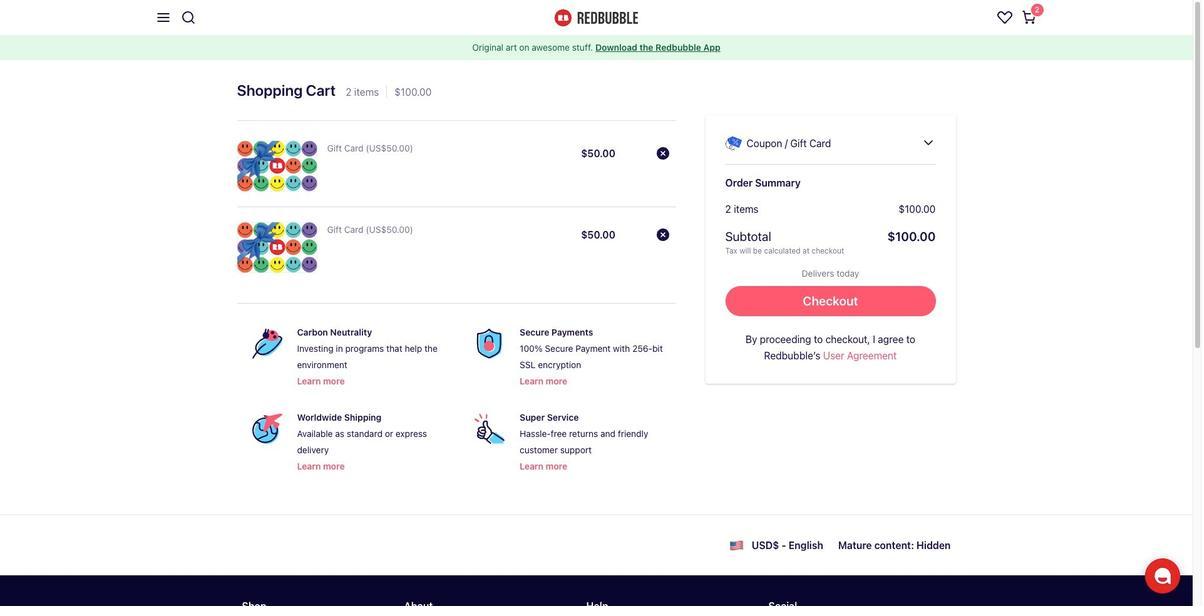 Task type: describe. For each thing, give the bounding box(es) containing it.
trust signals element
[[237, 314, 675, 484]]

worldwide shipping image
[[252, 414, 282, 444]]

line items in cart element
[[237, 126, 675, 303]]

secure payments image
[[475, 329, 505, 359]]

order summary element
[[705, 115, 956, 384]]



Task type: vqa. For each thing, say whether or not it's contained in the screenshot.
flower
no



Task type: locate. For each thing, give the bounding box(es) containing it.
super service image
[[475, 414, 505, 444]]

footer
[[0, 514, 1193, 606]]

carbon neutrality image
[[252, 329, 282, 359]]

open chat image
[[1154, 567, 1172, 585]]

cost summary element
[[725, 201, 936, 256]]



